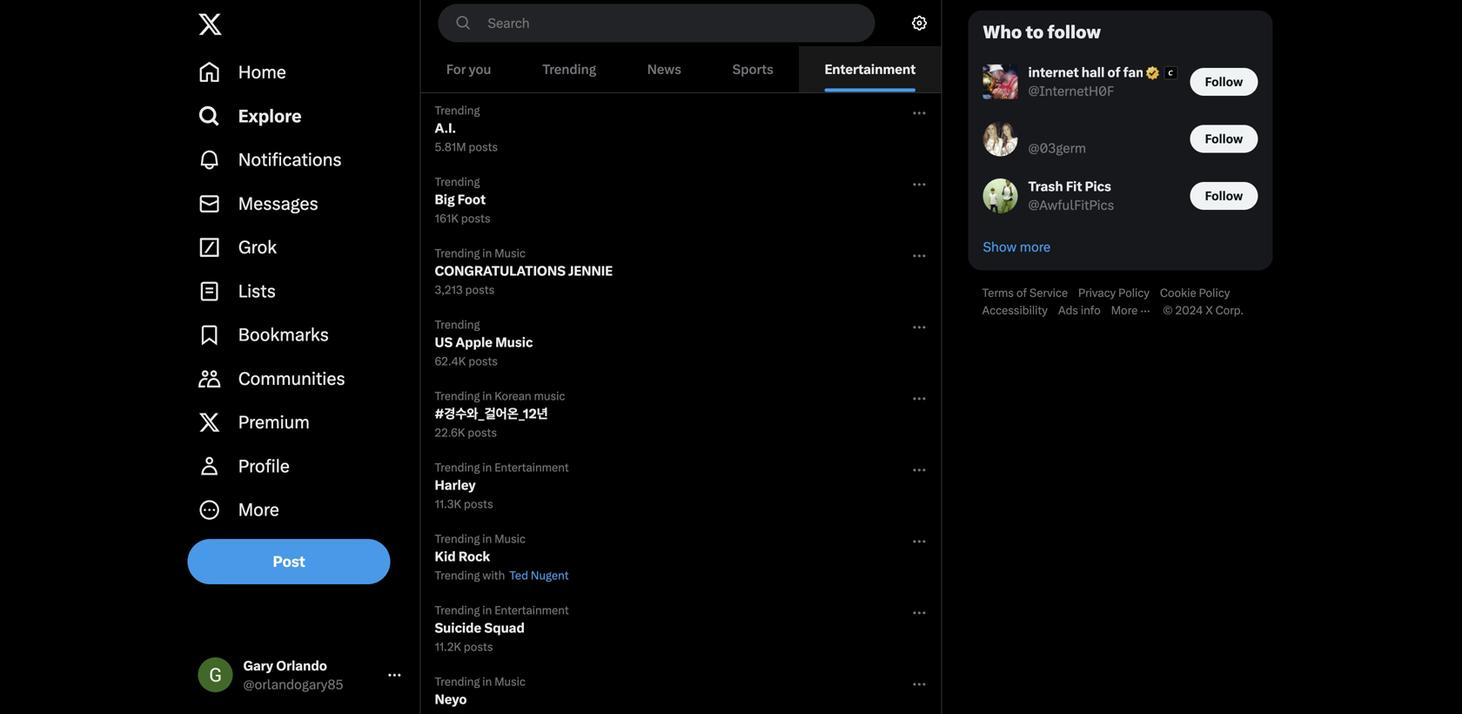 Task type: describe. For each thing, give the bounding box(es) containing it.
lists link
[[188, 269, 413, 313]]

music for neyo
[[495, 675, 526, 688]]

cookie policy accessibility
[[983, 286, 1231, 317]]

entertainment link
[[800, 46, 942, 92]]

follow
[[1048, 22, 1102, 43]]

cookie policy link
[[1161, 286, 1241, 300]]

#경수와_걸어온_12년
[[435, 406, 548, 421]]

trending a.i. 5.81m posts
[[435, 104, 498, 154]]

posts inside trending in entertainment suicide squad 11.2k posts
[[464, 640, 493, 654]]

nugent
[[531, 569, 569, 582]]

a.i.
[[435, 120, 456, 136]]

gary
[[243, 658, 273, 674]]

home link
[[188, 51, 413, 94]]

entertainment inside "tab list"
[[825, 61, 916, 77]]

follow button for @interneth0f
[[1191, 68, 1259, 96]]

explore link
[[188, 94, 413, 138]]

profile link
[[188, 444, 413, 488]]

hall
[[1082, 64, 1105, 80]]

22.6k
[[435, 426, 465, 439]]

trending in entertainment harley 11.3k posts
[[435, 461, 569, 511]]

trash fit pics @awfulfitpics
[[1029, 179, 1115, 213]]

@interneth0f link
[[1029, 82, 1115, 100]]

more button
[[188, 488, 413, 532]]

accessibility link
[[983, 304, 1059, 318]]

post
[[273, 553, 305, 570]]

@03germ
[[1029, 140, 1087, 156]]

trending for trending a.i. 5.81m posts
[[435, 104, 480, 117]]

2 follow button from the top
[[1191, 125, 1259, 153]]

rock
[[459, 549, 490, 564]]

us
[[435, 334, 453, 350]]

in for congratulations
[[483, 246, 492, 260]]

@interneth0f
[[1029, 83, 1115, 99]]

home
[[238, 62, 286, 83]]

62.4k
[[435, 354, 466, 368]]

to
[[1026, 22, 1044, 43]]

corp.
[[1216, 304, 1244, 317]]

communities link
[[188, 357, 413, 401]]

big
[[435, 192, 455, 207]]

music inside trending us apple music 62.4k posts
[[496, 334, 533, 350]]

more
[[1020, 239, 1051, 255]]

follow for @awfulfitpics
[[1206, 188, 1244, 203]]

for you
[[447, 61, 491, 77]]

policy for cookie policy accessibility
[[1200, 286, 1231, 300]]

@03germ link
[[1029, 139, 1087, 157]]

info
[[1081, 304, 1101, 317]]

trash
[[1029, 179, 1064, 194]]

ads
[[1059, 304, 1079, 317]]

in for suicide
[[483, 603, 492, 617]]

follow button for @awfulfitpics
[[1191, 182, 1259, 210]]

notifications link
[[188, 138, 413, 182]]

trending for trending in music kid rock trending with ted nugent
[[435, 532, 480, 546]]

posts inside trending in music congratulations jennie 3,213 posts
[[466, 283, 495, 297]]

of inside footer navigation
[[1017, 286, 1028, 300]]

posts inside the trending big foot 161k posts
[[461, 212, 491, 225]]

privacy policy
[[1079, 286, 1150, 300]]

trending in music neyo
[[435, 675, 526, 707]]

more inside more dropdown button
[[1112, 304, 1138, 317]]

korean
[[495, 389, 532, 403]]

fame
[[1124, 64, 1156, 80]]

music for kid rock
[[495, 532, 526, 546]]

show more link
[[970, 224, 1273, 270]]

in for harley
[[483, 461, 492, 474]]

suicide
[[435, 620, 482, 636]]

music for congratulations jennie
[[495, 246, 526, 260]]

2024
[[1176, 304, 1204, 317]]

congratulations
[[435, 263, 566, 279]]

grok
[[238, 237, 277, 258]]

with
[[483, 569, 505, 582]]

policy for privacy policy
[[1119, 286, 1150, 300]]

privacy policy link
[[1079, 286, 1161, 300]]

trending for trending
[[543, 61, 596, 77]]

@awfulfitpics
[[1029, 197, 1115, 213]]

ted nugent link
[[508, 569, 569, 582]]

service
[[1030, 286, 1069, 300]]

sports
[[733, 61, 774, 77]]

©
[[1164, 304, 1173, 317]]

profile
[[238, 456, 290, 477]]

@orlandogary85
[[243, 677, 344, 692]]

trending us apple music 62.4k posts
[[435, 318, 533, 368]]

@awfulfitpics link
[[1029, 197, 1115, 214]]

news link
[[622, 46, 707, 92]]

who to follow
[[984, 22, 1102, 43]]

jennie
[[569, 263, 613, 279]]

for you link
[[421, 46, 517, 92]]

cookie
[[1161, 286, 1197, 300]]

trending for trending us apple music 62.4k posts
[[435, 318, 480, 331]]

more button
[[1112, 304, 1164, 318]]

in for neyo
[[483, 675, 492, 688]]

premium
[[238, 412, 310, 433]]

post link
[[188, 539, 391, 584]]

explore
[[238, 106, 302, 127]]



Task type: vqa. For each thing, say whether or not it's contained in the screenshot.


Task type: locate. For each thing, give the bounding box(es) containing it.
trending for trending in entertainment harley 11.3k posts
[[435, 461, 480, 474]]

trending inside trending in music congratulations jennie 3,213 posts
[[435, 246, 480, 260]]

1 in from the top
[[483, 246, 492, 260]]

of right hall in the right of the page
[[1108, 64, 1121, 80]]

1 vertical spatial follow
[[1206, 131, 1244, 146]]

policy inside privacy policy link
[[1119, 286, 1150, 300]]

news
[[648, 61, 682, 77]]

follow button
[[1191, 68, 1259, 96], [1191, 125, 1259, 153], [1191, 182, 1259, 210]]

in down trending in entertainment suicide squad 11.2k posts
[[483, 675, 492, 688]]

notifications
[[238, 149, 342, 170]]

in inside trending in music congratulations jennie 3,213 posts
[[483, 246, 492, 260]]

1 horizontal spatial of
[[1108, 64, 1121, 80]]

policy
[[1119, 286, 1150, 300], [1200, 286, 1231, 300]]

trash fit pics link
[[1029, 178, 1115, 197]]

primary navigation
[[188, 51, 413, 532]]

posts inside trending us apple music 62.4k posts
[[469, 354, 498, 368]]

internet hall of fame
[[1029, 64, 1156, 80]]

neyo
[[435, 691, 467, 707]]

1 vertical spatial more
[[238, 500, 279, 520]]

fit
[[1067, 179, 1083, 194]]

messages
[[238, 193, 318, 214]]

trending inside trending in music neyo
[[435, 675, 480, 688]]

ads info link
[[1059, 304, 1112, 318]]

posts down foot
[[461, 212, 491, 225]]

trending for trending in music neyo
[[435, 675, 480, 688]]

2 follow from the top
[[1206, 131, 1244, 146]]

1 vertical spatial follow button
[[1191, 125, 1259, 153]]

verified account image
[[1145, 65, 1161, 81]]

footer navigation
[[969, 284, 1274, 319]]

grok link
[[188, 226, 413, 269]]

6 in from the top
[[483, 675, 492, 688]]

trending for trending in music congratulations jennie 3,213 posts
[[435, 246, 480, 260]]

show
[[984, 239, 1017, 255]]

internet hall of fame link
[[1029, 64, 1180, 82]]

trending inside trending us apple music 62.4k posts
[[435, 318, 480, 331]]

trending in music kid rock trending with ted nugent
[[435, 532, 569, 582]]

in for kid
[[483, 532, 492, 546]]

1 horizontal spatial more
[[1112, 304, 1138, 317]]

3 in from the top
[[483, 461, 492, 474]]

in up #경수와_걸어온_12년
[[483, 389, 492, 403]]

more down privacy policy link
[[1112, 304, 1138, 317]]

1 vertical spatial entertainment
[[495, 461, 569, 474]]

posts down congratulations
[[466, 283, 495, 297]]

0 vertical spatial follow button
[[1191, 68, 1259, 96]]

ted
[[510, 569, 529, 582]]

posts inside the trending in entertainment harley 11.3k posts
[[464, 497, 493, 511]]

music inside trending in music kid rock trending with ted nugent
[[495, 532, 526, 546]]

squad
[[485, 620, 525, 636]]

internet
[[1029, 64, 1079, 80]]

posts inside 'trending in korean music #경수와_걸어온_12년 22.6k posts'
[[468, 426, 497, 439]]

harley
[[435, 477, 476, 493]]

music inside trending in music congratulations jennie 3,213 posts
[[495, 246, 526, 260]]

2 in from the top
[[483, 389, 492, 403]]

bookmarks link
[[188, 313, 413, 357]]

Search query text field
[[478, 5, 875, 41]]

messages link
[[188, 182, 413, 226]]

more inside more popup button
[[238, 500, 279, 520]]

for
[[447, 61, 466, 77]]

lists
[[238, 281, 276, 302]]

trending inside the trending in entertainment harley 11.3k posts
[[435, 461, 480, 474]]

policy up x
[[1200, 286, 1231, 300]]

in inside 'trending in korean music #경수와_걸어온_12년 22.6k posts'
[[483, 389, 492, 403]]

orlando
[[276, 658, 327, 674]]

entertainment for suicide squad
[[495, 603, 569, 617]]

trending big foot 161k posts
[[435, 175, 491, 225]]

music
[[534, 389, 565, 403]]

in
[[483, 246, 492, 260], [483, 389, 492, 403], [483, 461, 492, 474], [483, 532, 492, 546], [483, 603, 492, 617], [483, 675, 492, 688]]

3 follow from the top
[[1206, 188, 1244, 203]]

© 2024 x corp.
[[1164, 304, 1244, 317]]

entertainment
[[825, 61, 916, 77], [495, 461, 569, 474], [495, 603, 569, 617]]

posts right 5.81m
[[469, 140, 498, 154]]

trending inside "tab list"
[[543, 61, 596, 77]]

2 vertical spatial follow button
[[1191, 182, 1259, 210]]

posts down harley
[[464, 497, 493, 511]]

of up accessibility link on the right top
[[1017, 286, 1028, 300]]

Search search field
[[438, 4, 876, 42]]

5 in from the top
[[483, 603, 492, 617]]

1 vertical spatial of
[[1017, 286, 1028, 300]]

1 horizontal spatial policy
[[1200, 286, 1231, 300]]

trending link
[[517, 46, 622, 92]]

music up ted
[[495, 532, 526, 546]]

show more
[[984, 239, 1051, 255]]

sports link
[[707, 46, 800, 92]]

more
[[1112, 304, 1138, 317], [238, 500, 279, 520]]

161k
[[435, 212, 459, 225]]

trending inside the trending a.i. 5.81m posts
[[435, 104, 480, 117]]

follow for @interneth0f
[[1206, 74, 1244, 89]]

kid
[[435, 549, 456, 564]]

entertainment for harley
[[495, 461, 569, 474]]

of
[[1108, 64, 1121, 80], [1017, 286, 1028, 300]]

in up rock
[[483, 532, 492, 546]]

tab list containing for you
[[421, 46, 942, 92]]

x
[[1206, 304, 1214, 317]]

apple
[[456, 334, 493, 350]]

bookmarks
[[238, 324, 329, 345]]

trending inside trending in entertainment suicide squad 11.2k posts
[[435, 603, 480, 617]]

of inside who to follow section
[[1108, 64, 1121, 80]]

who to follow section
[[970, 11, 1273, 270]]

11.3k
[[435, 497, 462, 511]]

entertainment inside the trending in entertainment harley 11.3k posts
[[495, 461, 569, 474]]

1 follow from the top
[[1206, 74, 1244, 89]]

4 in from the top
[[483, 532, 492, 546]]

pics
[[1086, 179, 1112, 194]]

posts down suicide
[[464, 640, 493, 654]]

music right the apple at left top
[[496, 334, 533, 350]]

posts inside the trending a.i. 5.81m posts
[[469, 140, 498, 154]]

1 policy from the left
[[1119, 286, 1150, 300]]

who
[[984, 22, 1023, 43]]

in for music
[[483, 389, 492, 403]]

terms of service
[[983, 286, 1069, 300]]

entertainment inside trending in entertainment suicide squad 11.2k posts
[[495, 603, 569, 617]]

3 follow button from the top
[[1191, 182, 1259, 210]]

0 vertical spatial follow
[[1206, 74, 1244, 89]]

terms of service link
[[983, 286, 1079, 300]]

2 policy from the left
[[1200, 286, 1231, 300]]

terms
[[983, 286, 1014, 300]]

trending
[[543, 61, 596, 77], [435, 104, 480, 117], [435, 175, 480, 189], [435, 246, 480, 260], [435, 318, 480, 331], [435, 389, 480, 403], [435, 461, 480, 474], [435, 532, 480, 546], [435, 569, 480, 582], [435, 603, 480, 617], [435, 675, 480, 688]]

music
[[495, 246, 526, 260], [496, 334, 533, 350], [495, 532, 526, 546], [495, 675, 526, 688]]

in inside trending in music neyo
[[483, 675, 492, 688]]

trending inside the trending big foot 161k posts
[[435, 175, 480, 189]]

tab list
[[421, 46, 942, 92]]

trending in korean music #경수와_걸어온_12년 22.6k posts
[[435, 389, 565, 439]]

trending inside 'trending in korean music #경수와_걸어온_12년 22.6k posts'
[[435, 389, 480, 403]]

0 horizontal spatial policy
[[1119, 286, 1150, 300]]

0 vertical spatial more
[[1112, 304, 1138, 317]]

policy up more dropdown button
[[1119, 286, 1150, 300]]

0 vertical spatial entertainment
[[825, 61, 916, 77]]

trending in music congratulations jennie 3,213 posts
[[435, 246, 613, 297]]

3,213
[[435, 283, 463, 297]]

2 vertical spatial entertainment
[[495, 603, 569, 617]]

0 vertical spatial of
[[1108, 64, 1121, 80]]

communities
[[238, 368, 345, 389]]

premium link
[[188, 401, 413, 444]]

in down #경수와_걸어온_12년
[[483, 461, 492, 474]]

policy inside cookie policy accessibility
[[1200, 286, 1231, 300]]

in up squad
[[483, 603, 492, 617]]

in up congratulations
[[483, 246, 492, 260]]

posts down the apple at left top
[[469, 354, 498, 368]]

5.81m
[[435, 140, 466, 154]]

music inside trending in music neyo
[[495, 675, 526, 688]]

music down trending in entertainment suicide squad 11.2k posts
[[495, 675, 526, 688]]

in inside the trending in entertainment harley 11.3k posts
[[483, 461, 492, 474]]

home timeline element
[[421, 0, 942, 714]]

trending for trending in korean music #경수와_걸어온_12년 22.6k posts
[[435, 389, 480, 403]]

0 horizontal spatial more
[[238, 500, 279, 520]]

0 horizontal spatial of
[[1017, 286, 1028, 300]]

music up congratulations
[[495, 246, 526, 260]]

1 follow button from the top
[[1191, 68, 1259, 96]]

ads info
[[1059, 304, 1101, 317]]

11.2k
[[435, 640, 462, 654]]

in inside trending in music kid rock trending with ted nugent
[[483, 532, 492, 546]]

more down profile
[[238, 500, 279, 520]]

2 vertical spatial follow
[[1206, 188, 1244, 203]]

in inside trending in entertainment suicide squad 11.2k posts
[[483, 603, 492, 617]]

foot
[[458, 192, 486, 207]]

gary orlando @orlandogary85
[[243, 658, 344, 692]]

posts
[[469, 140, 498, 154], [461, 212, 491, 225], [466, 283, 495, 297], [469, 354, 498, 368], [468, 426, 497, 439], [464, 497, 493, 511], [464, 640, 493, 654]]

follow
[[1206, 74, 1244, 89], [1206, 131, 1244, 146], [1206, 188, 1244, 203]]

trending for trending big foot 161k posts
[[435, 175, 480, 189]]

you
[[469, 61, 491, 77]]

posts down #경수와_걸어온_12년
[[468, 426, 497, 439]]

accessibility
[[983, 304, 1048, 317]]

trending for trending in entertainment suicide squad 11.2k posts
[[435, 603, 480, 617]]



